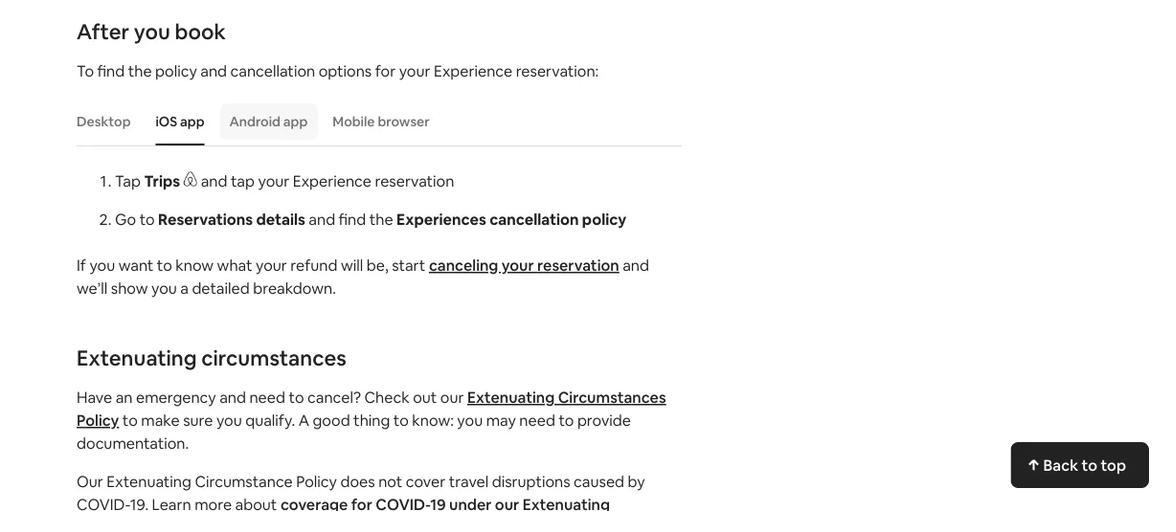 Task type: describe. For each thing, give the bounding box(es) containing it.
documentation.
[[77, 434, 189, 454]]

caused
[[574, 472, 625, 492]]

android
[[229, 113, 281, 130]]

you inside and we'll show you a detailed breakdown.
[[151, 279, 177, 298]]

desktop
[[77, 113, 131, 130]]

travel
[[449, 472, 489, 492]]

extenuating for circumstances
[[467, 388, 555, 408]]

reservations
[[158, 210, 253, 229]]

after you book
[[77, 18, 226, 45]]

if
[[77, 256, 86, 275]]

cover
[[406, 472, 446, 492]]

you left book
[[134, 18, 170, 45]]

to make sure you qualify. a good thing to know: you may need to provide documentation.
[[77, 411, 631, 454]]

to down check
[[394, 411, 409, 431]]

about
[[235, 495, 277, 512]]

you down the our
[[457, 411, 483, 431]]

refund
[[290, 256, 338, 275]]

1 horizontal spatial policy
[[582, 210, 627, 229]]

options
[[319, 61, 372, 80]]

detailed
[[192, 279, 250, 298]]

0 horizontal spatial find
[[97, 61, 125, 80]]

details
[[256, 210, 305, 229]]

may
[[486, 411, 516, 431]]

to
[[77, 61, 94, 80]]

circumstance
[[195, 472, 293, 492]]

trips
[[144, 171, 180, 191]]

mobile browser button
[[323, 103, 439, 140]]

to find the policy and cancellation options for your experience reservation:
[[77, 61, 599, 80]]

mobile browser
[[333, 113, 430, 130]]

canceling your reservation link
[[429, 256, 619, 275]]

0 vertical spatial policy
[[155, 61, 197, 80]]

ios
[[156, 113, 177, 130]]

back to top
[[1044, 455, 1127, 475]]

not
[[379, 472, 403, 492]]

tap
[[115, 171, 141, 191]]

go to reservations details and find the experiences cancellation policy
[[115, 210, 627, 229]]

back
[[1044, 455, 1079, 475]]

extenuating circumstances policy
[[77, 388, 666, 431]]

0 horizontal spatial cancellation
[[230, 61, 315, 80]]

cancel?
[[307, 388, 361, 408]]

android app
[[229, 113, 308, 130]]

want
[[118, 256, 154, 275]]

1 horizontal spatial find
[[339, 210, 366, 229]]

be,
[[367, 256, 389, 275]]

an
[[116, 388, 133, 408]]

browser
[[378, 113, 430, 130]]

your right for
[[399, 61, 431, 80]]

tab list containing desktop
[[67, 98, 682, 146]]

reservation:
[[516, 61, 599, 80]]

show
[[111, 279, 148, 298]]

1 horizontal spatial experience
[[434, 61, 513, 80]]

check
[[364, 388, 410, 408]]

does
[[340, 472, 375, 492]]

to left provide
[[559, 411, 574, 431]]

0 horizontal spatial experience
[[293, 171, 372, 191]]

go
[[115, 210, 136, 229]]

your right tap
[[258, 171, 290, 191]]

19.
[[130, 495, 149, 512]]

your right canceling
[[502, 256, 534, 275]]

canceling
[[429, 256, 498, 275]]

mobile
[[333, 113, 375, 130]]

provide
[[578, 411, 631, 431]]

to up documentation.
[[122, 411, 138, 431]]

what
[[217, 256, 252, 275]]

make
[[141, 411, 180, 431]]

app for android app
[[283, 113, 308, 130]]

know:
[[412, 411, 454, 431]]

desktop button
[[67, 103, 140, 140]]

our
[[77, 472, 103, 492]]

book
[[175, 18, 226, 45]]

0 vertical spatial need
[[249, 388, 285, 408]]

top
[[1101, 455, 1127, 475]]



Task type: locate. For each thing, give the bounding box(es) containing it.
extenuating up 'an'
[[77, 345, 197, 372]]

0 vertical spatial experience
[[434, 61, 513, 80]]

you right if
[[89, 256, 115, 275]]

the up be,
[[369, 210, 393, 229]]

android app button
[[220, 103, 317, 140]]

extenuating
[[77, 345, 197, 372], [467, 388, 555, 408], [107, 472, 191, 492]]

you right "sure"
[[216, 411, 242, 431]]

1 horizontal spatial policy
[[296, 472, 337, 492]]

1 vertical spatial experience
[[293, 171, 372, 191]]

policy left does
[[296, 472, 337, 492]]

0 horizontal spatial the
[[128, 61, 152, 80]]

0 vertical spatial cancellation
[[230, 61, 315, 80]]

1 horizontal spatial cancellation
[[490, 210, 579, 229]]

your
[[399, 61, 431, 80], [258, 171, 290, 191], [256, 256, 287, 275], [502, 256, 534, 275]]

need right may
[[520, 411, 556, 431]]

app for ios app
[[180, 113, 205, 130]]

1 vertical spatial policy
[[296, 472, 337, 492]]

experience up go to reservations details and find the experiences cancellation policy
[[293, 171, 372, 191]]

learn
[[152, 495, 191, 512]]

extenuating circumstances policy link
[[77, 388, 666, 431]]

1 vertical spatial reservation
[[537, 256, 619, 275]]

tab list
[[67, 98, 682, 146]]

to up a
[[289, 388, 304, 408]]

policy inside our extenuating circumstance policy does not cover travel disruptions caused by covid-19. learn more about
[[296, 472, 337, 492]]

1 vertical spatial find
[[339, 210, 366, 229]]

1 vertical spatial extenuating
[[467, 388, 555, 408]]

the down "after you book" on the top
[[128, 61, 152, 80]]

0 vertical spatial extenuating
[[77, 345, 197, 372]]

extenuating up 19.
[[107, 472, 191, 492]]

start
[[392, 256, 426, 275]]

for
[[375, 61, 396, 80]]

extenuating for circumstances
[[77, 345, 197, 372]]

experiences
[[397, 210, 486, 229]]

1 vertical spatial cancellation
[[490, 210, 579, 229]]

experience
[[434, 61, 513, 80], [293, 171, 372, 191]]

sure
[[183, 411, 213, 431]]

policy down have at the bottom
[[77, 411, 119, 431]]

0 horizontal spatial reservation
[[375, 171, 454, 191]]

2 vertical spatial extenuating
[[107, 472, 191, 492]]

a
[[180, 279, 189, 298]]

extenuating inside extenuating circumstances policy
[[467, 388, 555, 408]]

extenuating up may
[[467, 388, 555, 408]]

cancellation
[[230, 61, 315, 80], [490, 210, 579, 229]]

0 vertical spatial find
[[97, 61, 125, 80]]

find
[[97, 61, 125, 80], [339, 210, 366, 229]]

circumstances
[[558, 388, 666, 408]]

to right want on the left of the page
[[157, 256, 172, 275]]

by
[[628, 472, 645, 492]]

our extenuating circumstance policy does not cover travel disruptions caused by covid-19. learn more about
[[77, 472, 645, 512]]

0 vertical spatial the
[[128, 61, 152, 80]]

policy
[[77, 411, 119, 431], [296, 472, 337, 492]]

and inside and we'll show you a detailed breakdown.
[[623, 256, 649, 275]]

qualify.
[[245, 411, 295, 431]]

to
[[139, 210, 155, 229], [157, 256, 172, 275], [289, 388, 304, 408], [122, 411, 138, 431], [394, 411, 409, 431], [559, 411, 574, 431], [1082, 455, 1098, 475]]

we'll
[[77, 279, 108, 298]]

thing
[[354, 411, 390, 431]]

1 vertical spatial policy
[[582, 210, 627, 229]]

policy
[[155, 61, 197, 80], [582, 210, 627, 229]]

back to top button
[[1011, 443, 1149, 489]]

experience left reservation:
[[434, 61, 513, 80]]

to right go
[[139, 210, 155, 229]]

circumstances
[[201, 345, 347, 372]]

1 horizontal spatial need
[[520, 411, 556, 431]]

will
[[341, 256, 363, 275]]

and
[[200, 61, 227, 80], [201, 171, 227, 191], [309, 210, 335, 229], [623, 256, 649, 275], [220, 388, 246, 408]]

1 horizontal spatial app
[[283, 113, 308, 130]]

covid-
[[77, 495, 130, 512]]

cancellation up "canceling your reservation" link
[[490, 210, 579, 229]]

emergency
[[136, 388, 216, 408]]

extenuating inside our extenuating circumstance policy does not cover travel disruptions caused by covid-19. learn more about
[[107, 472, 191, 492]]

0 horizontal spatial policy
[[155, 61, 197, 80]]

policy up "canceling your reservation" link
[[582, 210, 627, 229]]

0 vertical spatial reservation
[[375, 171, 454, 191]]

more
[[195, 495, 232, 512]]

0 horizontal spatial need
[[249, 388, 285, 408]]

our
[[440, 388, 464, 408]]

you
[[134, 18, 170, 45], [89, 256, 115, 275], [151, 279, 177, 298], [216, 411, 242, 431], [457, 411, 483, 431]]

the
[[128, 61, 152, 80], [369, 210, 393, 229]]

find right the to
[[97, 61, 125, 80]]

need up "qualify."
[[249, 388, 285, 408]]

good
[[313, 411, 350, 431]]

a
[[299, 411, 309, 431]]

1 app from the left
[[180, 113, 205, 130]]

to inside button
[[1082, 455, 1098, 475]]

have
[[77, 388, 112, 408]]

need
[[249, 388, 285, 408], [520, 411, 556, 431]]

breakdown.
[[253, 279, 336, 298]]

1 horizontal spatial reservation
[[537, 256, 619, 275]]

app right ios
[[180, 113, 205, 130]]

you left a
[[151, 279, 177, 298]]

1 horizontal spatial the
[[369, 210, 393, 229]]

and tap your experience reservation
[[198, 171, 454, 191]]

your up the breakdown.
[[256, 256, 287, 275]]

tap
[[231, 171, 255, 191]]

0 vertical spatial policy
[[77, 411, 119, 431]]

and we'll show you a detailed breakdown.
[[77, 256, 649, 298]]

reservation
[[375, 171, 454, 191], [537, 256, 619, 275]]

after
[[77, 18, 129, 45]]

ios app button
[[146, 103, 214, 140]]

cancellation up the android app
[[230, 61, 315, 80]]

policy down book
[[155, 61, 197, 80]]

2 app from the left
[[283, 113, 308, 130]]

out
[[413, 388, 437, 408]]

disruptions
[[492, 472, 571, 492]]

extenuating circumstances
[[77, 345, 347, 372]]

app
[[180, 113, 205, 130], [283, 113, 308, 130]]

0 horizontal spatial app
[[180, 113, 205, 130]]

need inside to make sure you qualify. a good thing to know: you may need to provide documentation.
[[520, 411, 556, 431]]

if you want to know what your refund will be, start canceling your reservation
[[77, 256, 619, 275]]

policy inside extenuating circumstances policy
[[77, 411, 119, 431]]

have an emergency and need to cancel? check out our
[[77, 388, 467, 408]]

ios app
[[156, 113, 205, 130]]

tap trips
[[115, 171, 180, 191]]

1 vertical spatial need
[[520, 411, 556, 431]]

to left top
[[1082, 455, 1098, 475]]

find up will
[[339, 210, 366, 229]]

know
[[176, 256, 214, 275]]

1 vertical spatial the
[[369, 210, 393, 229]]

app right android
[[283, 113, 308, 130]]

0 horizontal spatial policy
[[77, 411, 119, 431]]



Task type: vqa. For each thing, say whether or not it's contained in the screenshot.
Add to wishlist: Guesthouse in Austin icon
no



